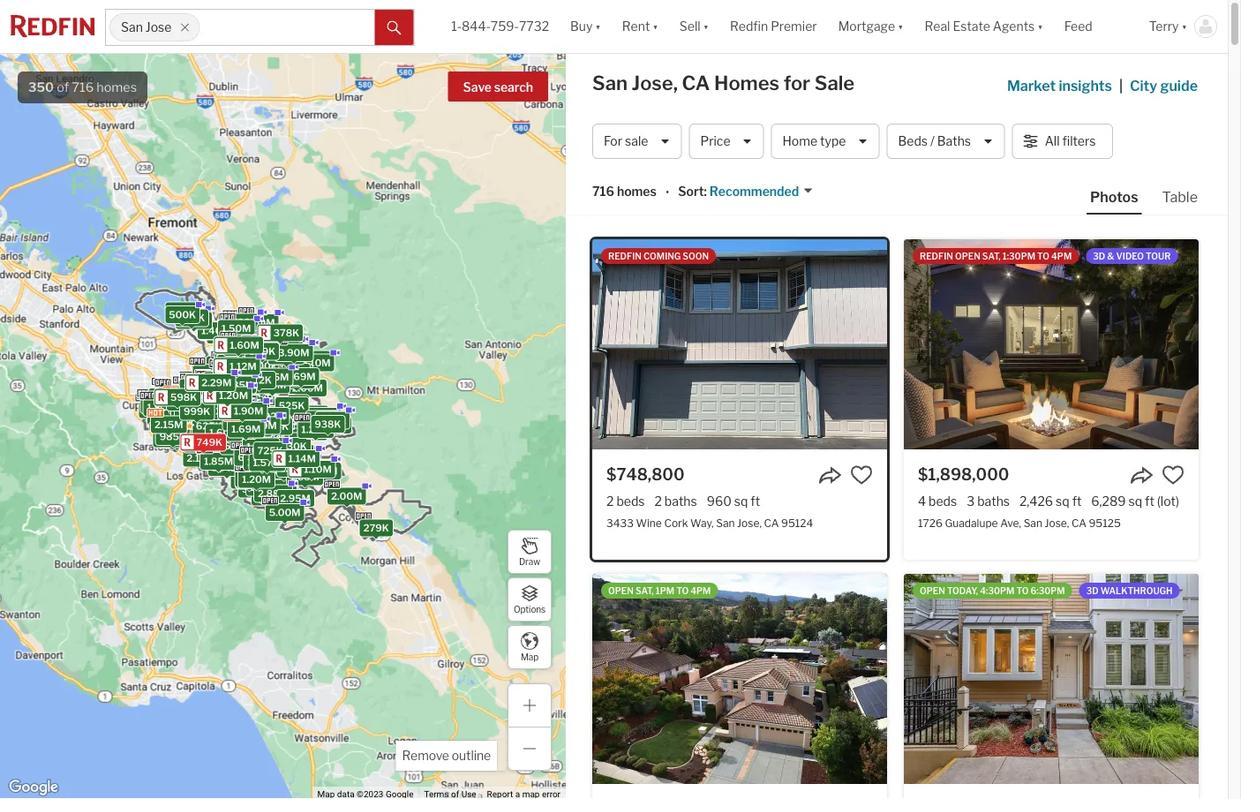 Task type: locate. For each thing, give the bounding box(es) containing it.
1 ft from the left
[[751, 494, 760, 509]]

1 horizontal spatial 1.95m
[[236, 335, 265, 347]]

▾ right rent
[[653, 19, 659, 34]]

1 vertical spatial 349k
[[250, 425, 277, 437]]

for sale button
[[593, 124, 682, 159]]

0 vertical spatial 1.63m
[[225, 435, 254, 446]]

1 horizontal spatial 850k
[[254, 428, 281, 440]]

map region
[[0, 0, 623, 799]]

to right 1:30pm
[[1038, 251, 1050, 261]]

1 horizontal spatial homes
[[617, 184, 657, 199]]

938k
[[315, 419, 341, 430]]

535k
[[238, 455, 264, 466]]

0 horizontal spatial to
[[677, 585, 689, 596]]

0 horizontal spatial 4pm
[[691, 585, 711, 596]]

1 horizontal spatial 899k
[[248, 367, 274, 379]]

968k
[[219, 361, 245, 373]]

to for open today, 4:30pm to 6:30pm
[[1017, 585, 1029, 596]]

1 favorite button image from the left
[[850, 464, 873, 487]]

2.20m
[[144, 399, 175, 411], [178, 404, 209, 415], [216, 405, 246, 417], [234, 474, 265, 486]]

1 beds from the left
[[617, 494, 645, 509]]

0 horizontal spatial 1.35m
[[214, 405, 243, 416]]

4pm right 1:30pm
[[1052, 251, 1072, 261]]

2 horizontal spatial to
[[1038, 251, 1050, 261]]

950k
[[260, 371, 287, 383], [271, 372, 298, 384], [223, 396, 250, 408]]

1.33m
[[204, 391, 233, 403], [318, 419, 347, 431], [283, 461, 312, 473]]

775k
[[225, 374, 251, 385]]

772k
[[247, 375, 272, 386]]

0 horizontal spatial ca
[[682, 71, 710, 95]]

1 horizontal spatial 1.33m
[[283, 461, 312, 473]]

3 units up the 828k
[[195, 377, 228, 388]]

316k
[[195, 410, 219, 421]]

homes left •
[[617, 184, 657, 199]]

favorite button image
[[850, 464, 873, 487], [1162, 464, 1185, 487]]

548k
[[257, 421, 284, 432]]

•
[[666, 185, 670, 200]]

price button
[[689, 124, 764, 159]]

0 horizontal spatial redfin
[[608, 251, 642, 261]]

1 vertical spatial 4pm
[[691, 585, 711, 596]]

1 vertical spatial 3.20m
[[242, 484, 273, 495]]

960 sq ft
[[707, 494, 760, 509]]

725k
[[258, 445, 283, 457]]

0 horizontal spatial 2 units
[[210, 329, 243, 341]]

0 vertical spatial 1.95m
[[236, 335, 265, 347]]

ft right the 960
[[751, 494, 760, 509]]

baths for $748,800
[[665, 494, 697, 509]]

430k down 385k
[[254, 392, 281, 403]]

open left today,
[[920, 585, 946, 596]]

1 horizontal spatial 2.29m
[[202, 377, 232, 388]]

jose, down 2,426 sq ft
[[1045, 516, 1070, 529]]

1 vertical spatial 430k
[[280, 441, 307, 452]]

1.24m
[[301, 424, 330, 435], [282, 454, 310, 465]]

san down 2,426
[[1024, 516, 1043, 529]]

0 horizontal spatial 859k
[[242, 418, 268, 430]]

video
[[1117, 251, 1144, 261]]

favorite button checkbox
[[850, 464, 873, 487], [1162, 464, 1185, 487]]

2 vertical spatial 990k
[[262, 489, 289, 500]]

1 horizontal spatial sq
[[1056, 494, 1070, 509]]

3d left walkthrough on the bottom of the page
[[1087, 585, 1099, 596]]

beds / baths button
[[887, 124, 1006, 159]]

sell ▾ button
[[669, 0, 720, 53]]

3 units down 2.30m
[[181, 397, 214, 408]]

625k
[[217, 370, 243, 381], [196, 420, 222, 432], [226, 440, 252, 451]]

0 horizontal spatial beds
[[617, 494, 645, 509]]

1 baths from the left
[[665, 494, 697, 509]]

1 horizontal spatial 499k
[[310, 414, 337, 425]]

998k
[[229, 349, 256, 361], [199, 370, 225, 382], [171, 396, 197, 408], [205, 401, 232, 412]]

750k
[[279, 398, 306, 409]]

0 vertical spatial 2.50m
[[222, 397, 253, 408]]

cork
[[664, 516, 688, 529]]

265k
[[277, 443, 303, 455]]

0 vertical spatial 1.25m
[[185, 390, 213, 401]]

2 horizontal spatial 1.33m
[[318, 419, 347, 431]]

baths for $1,898,000
[[978, 494, 1010, 509]]

mortgage ▾
[[839, 19, 904, 34]]

units
[[219, 329, 243, 341], [204, 377, 228, 388], [190, 397, 214, 408], [235, 406, 259, 417], [257, 424, 282, 436]]

1.24m down 1.09m
[[282, 454, 310, 465]]

2 sq from the left
[[1056, 494, 1070, 509]]

1.89m down 1.73m
[[214, 439, 243, 451]]

1.10m
[[279, 366, 306, 378], [228, 417, 256, 429], [243, 421, 271, 433], [274, 426, 302, 438], [304, 464, 332, 475]]

▾ for terry ▾
[[1182, 19, 1188, 34]]

1 vertical spatial homes
[[617, 184, 657, 199]]

open left 1pm
[[608, 585, 634, 596]]

430k up 1.14m
[[280, 441, 307, 452]]

1 horizontal spatial 716
[[593, 184, 615, 199]]

ft left (lot)
[[1145, 494, 1155, 509]]

buy ▾ button
[[560, 0, 612, 53]]

open sat, 1pm to 4pm
[[608, 585, 711, 596]]

0 vertical spatial 850k
[[220, 374, 247, 385]]

1 horizontal spatial 1.02m
[[257, 411, 286, 422]]

redfin left the coming
[[608, 251, 642, 261]]

sq for $748,800
[[735, 494, 748, 509]]

3.20m down 1.57m at bottom left
[[242, 484, 273, 495]]

700k
[[227, 326, 254, 338], [251, 360, 278, 372], [248, 367, 275, 378], [225, 379, 252, 390], [242, 422, 269, 434]]

beds up 3433
[[617, 494, 645, 509]]

sat, left 1pm
[[636, 585, 654, 596]]

▾ right agents
[[1038, 19, 1044, 34]]

990k
[[273, 352, 300, 363], [197, 391, 224, 402], [262, 489, 289, 500]]

0 horizontal spatial baths
[[665, 494, 697, 509]]

1 vertical spatial 850k
[[254, 428, 281, 440]]

save search button
[[448, 72, 548, 102]]

▾ right mortgage
[[898, 19, 904, 34]]

$1,898,000
[[918, 465, 1010, 484]]

1 horizontal spatial ca
[[764, 516, 779, 529]]

table
[[1163, 188, 1198, 205]]

3d for 3d & video tour
[[1093, 251, 1106, 261]]

1 sq from the left
[[735, 494, 748, 509]]

5 ▾ from the left
[[1038, 19, 1044, 34]]

650k
[[308, 420, 335, 432]]

0 vertical spatial 1.65m
[[220, 409, 249, 420]]

photo of 3433 wine cork way, san jose, ca 95124 image
[[593, 239, 888, 449]]

baths up ave, on the bottom right of page
[[978, 494, 1010, 509]]

1 redfin from the left
[[608, 251, 642, 261]]

3d left &
[[1093, 251, 1106, 261]]

0 horizontal spatial favorite button checkbox
[[850, 464, 873, 487]]

1 horizontal spatial 4pm
[[1052, 251, 1072, 261]]

▾ for buy ▾
[[596, 19, 601, 34]]

2 beds from the left
[[929, 494, 957, 509]]

baths
[[938, 134, 971, 149]]

0 horizontal spatial 3
[[181, 397, 188, 408]]

1.30m
[[229, 346, 258, 358], [200, 410, 230, 421], [240, 417, 269, 429], [319, 420, 348, 431], [255, 432, 284, 443], [214, 437, 243, 449], [246, 455, 276, 467], [247, 456, 277, 468], [257, 463, 286, 474], [281, 464, 311, 475], [250, 482, 279, 493]]

san down the 960
[[716, 516, 735, 529]]

1.28m
[[272, 350, 301, 361]]

1 vertical spatial 1.35m
[[268, 441, 297, 452]]

3 ▾ from the left
[[703, 19, 709, 34]]

370k
[[179, 312, 205, 323]]

0 vertical spatial 1.35m
[[214, 405, 243, 416]]

645k
[[243, 429, 270, 440]]

1 horizontal spatial favorite button image
[[1162, 464, 1185, 487]]

all
[[1045, 134, 1060, 149]]

homes right of
[[96, 79, 137, 95]]

homes
[[714, 71, 780, 95]]

0 vertical spatial 3d
[[1093, 251, 1106, 261]]

985k
[[160, 431, 186, 443]]

beds for $1,898,000
[[929, 494, 957, 509]]

389k
[[179, 313, 205, 324]]

2 horizontal spatial jose,
[[1045, 516, 1070, 529]]

6 ▾ from the left
[[1182, 19, 1188, 34]]

2.50m up 649k
[[205, 422, 236, 434]]

to right 1pm
[[677, 585, 689, 596]]

to
[[1038, 251, 1050, 261], [677, 585, 689, 596], [1017, 585, 1029, 596]]

redfin
[[608, 251, 642, 261], [920, 251, 954, 261]]

1 vertical spatial sat,
[[636, 585, 654, 596]]

0 horizontal spatial 1.65m
[[220, 409, 249, 420]]

1.24m down 589k
[[301, 424, 330, 435]]

2 horizontal spatial 2.29m
[[263, 483, 293, 494]]

sq right 2,426
[[1056, 494, 1070, 509]]

1.25m
[[185, 390, 213, 401], [271, 440, 300, 451], [239, 473, 268, 484]]

of
[[57, 79, 69, 95]]

2 units
[[210, 329, 243, 341], [249, 424, 282, 436]]

399k
[[221, 350, 248, 361]]

ca left '95125'
[[1072, 516, 1087, 529]]

None search field
[[200, 10, 375, 45]]

2 vertical spatial 2.29m
[[263, 483, 293, 494]]

4pm right 1pm
[[691, 585, 711, 596]]

2 favorite button image from the left
[[1162, 464, 1185, 487]]

0 horizontal spatial 975k
[[218, 406, 244, 418]]

2.28m
[[158, 397, 188, 409]]

open left 1:30pm
[[955, 251, 981, 261]]

4 ▾ from the left
[[898, 19, 904, 34]]

sat, left 1:30pm
[[983, 251, 1001, 261]]

sq right 6,289
[[1129, 494, 1143, 509]]

mortgage ▾ button
[[828, 0, 914, 53]]

0 horizontal spatial 899k
[[199, 410, 226, 421]]

0 horizontal spatial open
[[608, 585, 634, 596]]

2 ▾ from the left
[[653, 19, 659, 34]]

0 horizontal spatial sat,
[[636, 585, 654, 596]]

baths up cork
[[665, 494, 697, 509]]

buy
[[571, 19, 593, 34]]

1.75m
[[232, 435, 261, 446], [227, 444, 256, 456], [191, 447, 219, 458], [208, 452, 237, 463]]

ft left 6,289
[[1073, 494, 1082, 509]]

0 horizontal spatial 499k
[[162, 389, 189, 400]]

sell ▾
[[680, 19, 709, 34]]

2 horizontal spatial sq
[[1129, 494, 1143, 509]]

redfin left 1:30pm
[[920, 251, 954, 261]]

95124
[[782, 516, 814, 529]]

sq right the 960
[[735, 494, 748, 509]]

0 horizontal spatial sq
[[735, 494, 748, 509]]

2.65m
[[226, 376, 257, 387]]

3d walkthrough
[[1087, 585, 1173, 596]]

1 horizontal spatial jose,
[[737, 516, 762, 529]]

716 inside the 716 homes •
[[593, 184, 615, 199]]

2 baths from the left
[[978, 494, 1010, 509]]

1.63m down 575k
[[188, 451, 217, 463]]

1.65m
[[220, 409, 249, 420], [290, 471, 320, 483]]

1 favorite button checkbox from the left
[[850, 464, 873, 487]]

2.29m
[[202, 377, 232, 388], [160, 428, 191, 440], [263, 483, 293, 494]]

796k
[[240, 454, 266, 465]]

975k
[[246, 363, 272, 375], [218, 406, 244, 418]]

1 horizontal spatial to
[[1017, 585, 1029, 596]]

716 down "for"
[[593, 184, 615, 199]]

0 horizontal spatial ft
[[751, 494, 760, 509]]

1 vertical spatial 2 units
[[249, 424, 282, 436]]

beds right 4
[[929, 494, 957, 509]]

type
[[820, 134, 846, 149]]

homes inside the 716 homes •
[[617, 184, 657, 199]]

2 horizontal spatial 1.25m
[[271, 440, 300, 451]]

favorite button checkbox for $748,800
[[850, 464, 873, 487]]

689k
[[247, 362, 274, 374]]

jose, down rent ▾ dropdown button
[[632, 71, 678, 95]]

179k
[[243, 426, 268, 437]]

1 ▾ from the left
[[596, 19, 601, 34]]

▾ for rent ▾
[[653, 19, 659, 34]]

beds
[[617, 494, 645, 509], [929, 494, 957, 509]]

ca left 95124
[[764, 516, 779, 529]]

0 horizontal spatial 1.25m
[[185, 390, 213, 401]]

1 horizontal spatial 660k
[[254, 391, 281, 402]]

0 horizontal spatial 1.95m
[[204, 450, 233, 461]]

remove san jose image
[[180, 22, 190, 33]]

beds
[[899, 134, 928, 149]]

0 vertical spatial 1.00m
[[268, 346, 298, 357]]

1 horizontal spatial favorite button checkbox
[[1162, 464, 1185, 487]]

1 vertical spatial 975k
[[218, 406, 244, 418]]

2 favorite button checkbox from the left
[[1162, 464, 1185, 487]]

3.20m down 589k
[[293, 426, 324, 438]]

sat,
[[983, 251, 1001, 261], [636, 585, 654, 596]]

2 ft from the left
[[1073, 494, 1082, 509]]

716 right of
[[72, 79, 94, 95]]

▾ for mortgage ▾
[[898, 19, 904, 34]]

to right 4:30pm
[[1017, 585, 1029, 596]]

2 redfin from the left
[[920, 251, 954, 261]]

1.80m
[[147, 402, 177, 413], [222, 404, 252, 416], [219, 457, 248, 468], [212, 462, 242, 473]]

2
[[210, 329, 217, 341], [249, 424, 255, 436], [607, 494, 614, 509], [655, 494, 662, 509]]

▾ right sell
[[703, 19, 709, 34]]

▾ right the terry
[[1182, 19, 1188, 34]]

305k
[[251, 348, 277, 359]]

2 horizontal spatial ft
[[1145, 494, 1155, 509]]

2.50m up the 1.43m
[[222, 397, 253, 408]]

1.63m down 306k
[[225, 435, 254, 446]]

jose, down the 960 sq ft
[[737, 516, 762, 529]]

san up "for"
[[593, 71, 628, 95]]

0 horizontal spatial 190k
[[232, 411, 257, 423]]

open for open today, 4:30pm to 6:30pm
[[920, 585, 946, 596]]

1 horizontal spatial 3.20m
[[293, 426, 324, 438]]

1.89m up 3.66m at the bottom of page
[[174, 410, 203, 422]]

ca left the homes
[[682, 71, 710, 95]]

0 vertical spatial 999k
[[184, 406, 210, 417]]

880k
[[319, 415, 346, 426]]

680k
[[237, 455, 264, 466]]

1.36m
[[201, 325, 230, 337]]

submit search image
[[387, 21, 402, 35]]

▾ right buy
[[596, 19, 601, 34]]

open for open sat, 1pm to 4pm
[[608, 585, 634, 596]]



Task type: vqa. For each thing, say whether or not it's contained in the screenshot.
the right CA
yes



Task type: describe. For each thing, give the bounding box(es) containing it.
1.12m
[[230, 361, 257, 372]]

1.34m
[[234, 334, 263, 346]]

0 vertical spatial 430k
[[254, 392, 281, 403]]

960
[[707, 494, 732, 509]]

0 vertical spatial 1.49m
[[248, 420, 277, 431]]

0 vertical spatial 349k
[[236, 411, 263, 423]]

market insights | city guide
[[1008, 77, 1198, 94]]

0 horizontal spatial 620k
[[224, 440, 250, 452]]

real estate agents ▾ button
[[914, 0, 1054, 53]]

1pm
[[656, 585, 675, 596]]

2.19m
[[204, 439, 233, 450]]

1 vertical spatial 2.39m
[[214, 396, 245, 407]]

470k
[[264, 445, 290, 457]]

1 horizontal spatial 989k
[[283, 447, 310, 459]]

0 vertical spatial 859k
[[273, 364, 300, 375]]

buy ▾
[[571, 19, 601, 34]]

0 vertical spatial 899k
[[248, 367, 274, 379]]

0 vertical spatial 749k
[[196, 437, 223, 448]]

520k
[[363, 522, 390, 534]]

remove
[[402, 748, 449, 763]]

3 baths
[[967, 494, 1010, 509]]

2 vertical spatial 1.29m
[[226, 414, 254, 426]]

for
[[784, 71, 811, 95]]

385k
[[249, 380, 275, 391]]

favorite button image for $748,800
[[850, 464, 873, 487]]

buy ▾ button
[[571, 0, 601, 53]]

0 vertical spatial 1.24m
[[301, 424, 330, 435]]

0 vertical spatial 990k
[[273, 352, 300, 363]]

sale
[[625, 134, 649, 149]]

1 horizontal spatial 1.25m
[[239, 473, 268, 484]]

1 vertical spatial 1.63m
[[188, 451, 217, 463]]

3433
[[607, 516, 634, 529]]

1 vertical spatial 1.49m
[[262, 434, 291, 446]]

1 horizontal spatial 999k
[[243, 426, 270, 437]]

1.91m
[[207, 455, 234, 467]]

rent ▾ button
[[612, 0, 669, 53]]

1 vertical spatial 625k
[[196, 420, 222, 432]]

favorite button checkbox for $1,898,000
[[1162, 464, 1185, 487]]

2 beds
[[607, 494, 645, 509]]

980k
[[257, 349, 284, 360]]

2 horizontal spatial open
[[955, 251, 981, 261]]

745k
[[205, 403, 231, 415]]

city
[[1130, 77, 1158, 94]]

1 vertical spatial 1.24m
[[282, 454, 310, 465]]

0 horizontal spatial jose,
[[632, 71, 678, 95]]

4.53m
[[212, 405, 243, 416]]

844-
[[462, 19, 491, 34]]

open today, 4:30pm to 6:30pm
[[920, 585, 1066, 596]]

san jose, ca homes for sale
[[593, 71, 855, 95]]

1.13m
[[281, 367, 309, 378]]

0 vertical spatial 4pm
[[1052, 251, 1072, 261]]

0 vertical spatial 625k
[[217, 370, 243, 381]]

terry
[[1150, 19, 1179, 34]]

1-844-759-7732
[[451, 19, 549, 34]]

0 vertical spatial 3.20m
[[293, 426, 324, 438]]

0 horizontal spatial 999k
[[184, 406, 210, 417]]

1726
[[918, 516, 943, 529]]

feed button
[[1054, 0, 1139, 53]]

save search
[[463, 80, 533, 95]]

0 vertical spatial 2 units
[[210, 329, 243, 341]]

sq for $1,898,000
[[1056, 494, 1070, 509]]

coming
[[644, 251, 681, 261]]

photo of 1726 guadalupe ave, san jose, ca 95125 image
[[904, 239, 1199, 449]]

1 horizontal spatial 1.65m
[[290, 471, 320, 483]]

828k
[[209, 391, 235, 403]]

real estate agents ▾
[[925, 19, 1044, 34]]

1.85m
[[204, 456, 233, 467]]

1 vertical spatial 1.18m
[[238, 343, 266, 354]]

0 vertical spatial 2.39m
[[188, 380, 219, 391]]

redfin premier
[[730, 19, 817, 34]]

2 vertical spatial 1.18m
[[227, 416, 254, 428]]

1.59m
[[204, 441, 234, 453]]

1 horizontal spatial sat,
[[983, 251, 1001, 261]]

3 sq from the left
[[1129, 494, 1143, 509]]

guadalupe
[[945, 516, 998, 529]]

1.21m
[[251, 336, 278, 348]]

terry ▾
[[1150, 19, 1188, 34]]

redfin for $748,800
[[608, 251, 642, 261]]

sort :
[[678, 184, 707, 199]]

1.19m
[[249, 344, 277, 355]]

2 vertical spatial 2.15m
[[154, 419, 183, 430]]

2 vertical spatial 3
[[967, 494, 975, 509]]

photo of 249 cahill park dr, san jose, ca 95126 image
[[904, 574, 1199, 784]]

photos button
[[1087, 187, 1159, 215]]

0 horizontal spatial 2.29m
[[160, 428, 191, 440]]

1 vertical spatial 749k
[[226, 453, 252, 465]]

san left jose on the top of page
[[121, 20, 143, 35]]

1 vertical spatial 899k
[[199, 410, 226, 421]]

0 vertical spatial 1.33m
[[204, 391, 233, 403]]

715k
[[185, 406, 209, 417]]

draw button
[[508, 530, 552, 574]]

0 horizontal spatial 660k
[[204, 400, 232, 412]]

rent
[[622, 19, 650, 34]]

250k
[[241, 425, 267, 437]]

0 vertical spatial 989k
[[169, 305, 196, 317]]

1 horizontal spatial 190k
[[263, 428, 288, 439]]

1 vertical spatial 859k
[[242, 418, 268, 430]]

1 vertical spatial 499k
[[310, 414, 337, 425]]

4 beds
[[918, 494, 957, 509]]

1 vertical spatial 990k
[[197, 391, 224, 402]]

recommended button
[[707, 183, 814, 200]]

279k
[[364, 522, 389, 534]]

2,426
[[1020, 494, 1054, 509]]

beds for $748,800
[[617, 494, 645, 509]]

649k
[[203, 436, 230, 448]]

845k
[[312, 421, 338, 432]]

1 vertical spatial 2.15m
[[175, 403, 204, 415]]

▾ for sell ▾
[[703, 19, 709, 34]]

9
[[226, 406, 233, 417]]

1 horizontal spatial 620k
[[277, 450, 304, 462]]

3 ft from the left
[[1145, 494, 1155, 509]]

945k
[[261, 423, 288, 435]]

825k
[[204, 325, 230, 337]]

price
[[701, 134, 731, 149]]

1 vertical spatial 1.95m
[[204, 450, 233, 461]]

1.89m up 649k
[[205, 422, 234, 433]]

real
[[925, 19, 951, 34]]

1.53m
[[163, 434, 192, 445]]

photo of 6951 starling valley dr, san jose, ca 95120 image
[[593, 574, 888, 784]]

|
[[1120, 77, 1123, 94]]

525k
[[279, 400, 305, 411]]

940k
[[199, 368, 226, 380]]

0 horizontal spatial 1.02m
[[179, 315, 208, 326]]

730k
[[266, 398, 293, 409]]

:
[[704, 184, 707, 199]]

0 vertical spatial 3
[[195, 377, 202, 388]]

0 vertical spatial homes
[[96, 79, 137, 95]]

to for open sat, 1pm to 4pm
[[677, 585, 689, 596]]

1 horizontal spatial 975k
[[246, 363, 272, 375]]

2 vertical spatial 1.33m
[[283, 461, 312, 473]]

1 vertical spatial 1.00m
[[238, 359, 268, 370]]

0 vertical spatial 716
[[72, 79, 94, 95]]

table button
[[1159, 187, 1202, 213]]

0 vertical spatial 190k
[[232, 411, 257, 423]]

/
[[931, 134, 935, 149]]

629k
[[207, 398, 233, 410]]

1 vertical spatial 1.33m
[[318, 419, 347, 431]]

6:30pm
[[1031, 585, 1066, 596]]

1.76m
[[189, 431, 218, 442]]

0 vertical spatial 499k
[[162, 389, 189, 400]]

1 vertical spatial 3 units
[[181, 397, 214, 408]]

568k
[[230, 386, 257, 398]]

819k
[[172, 400, 197, 411]]

ft for $1,898,000
[[1073, 494, 1082, 509]]

beds / baths
[[899, 134, 971, 149]]

redfin for $1,898,000
[[920, 251, 954, 261]]

589k
[[311, 411, 337, 422]]

2 vertical spatial 625k
[[226, 440, 252, 451]]

2 horizontal spatial ca
[[1072, 516, 1087, 529]]

260k
[[240, 422, 267, 434]]

feed
[[1065, 19, 1093, 34]]

&
[[1108, 251, 1115, 261]]

favorite button image for $1,898,000
[[1162, 464, 1185, 487]]

0 horizontal spatial 3.20m
[[242, 484, 273, 495]]

ft for $748,800
[[751, 494, 760, 509]]

956k
[[261, 351, 288, 362]]

home type button
[[771, 124, 880, 159]]

3d & video tour
[[1093, 251, 1171, 261]]

google image
[[4, 776, 63, 799]]

2.80m
[[164, 420, 195, 431]]

1 horizontal spatial 1.35m
[[268, 441, 297, 452]]

0 vertical spatial 2.15m
[[221, 358, 249, 369]]

(lot)
[[1158, 494, 1180, 509]]

2.25m
[[197, 449, 227, 460]]

2.90m
[[220, 407, 251, 418]]

699k
[[238, 452, 265, 463]]

0 vertical spatial 1.29m
[[261, 343, 290, 355]]

3.66m
[[170, 427, 201, 438]]

1 vertical spatial 2.50m
[[205, 422, 236, 434]]

350 of 716 homes
[[28, 79, 137, 95]]

3d for 3d walkthrough
[[1087, 585, 1099, 596]]

0 vertical spatial 1.18m
[[227, 323, 254, 335]]

598k
[[170, 392, 197, 403]]

558k
[[248, 362, 275, 373]]

4
[[918, 494, 926, 509]]

1 horizontal spatial 2 units
[[249, 424, 282, 436]]

1 vertical spatial 1.29m
[[284, 374, 313, 386]]

1-
[[451, 19, 462, 34]]

0 vertical spatial 3 units
[[195, 377, 228, 388]]

mortgage
[[839, 19, 895, 34]]

1 vertical spatial 1.02m
[[257, 411, 286, 422]]

864k
[[262, 421, 289, 432]]



